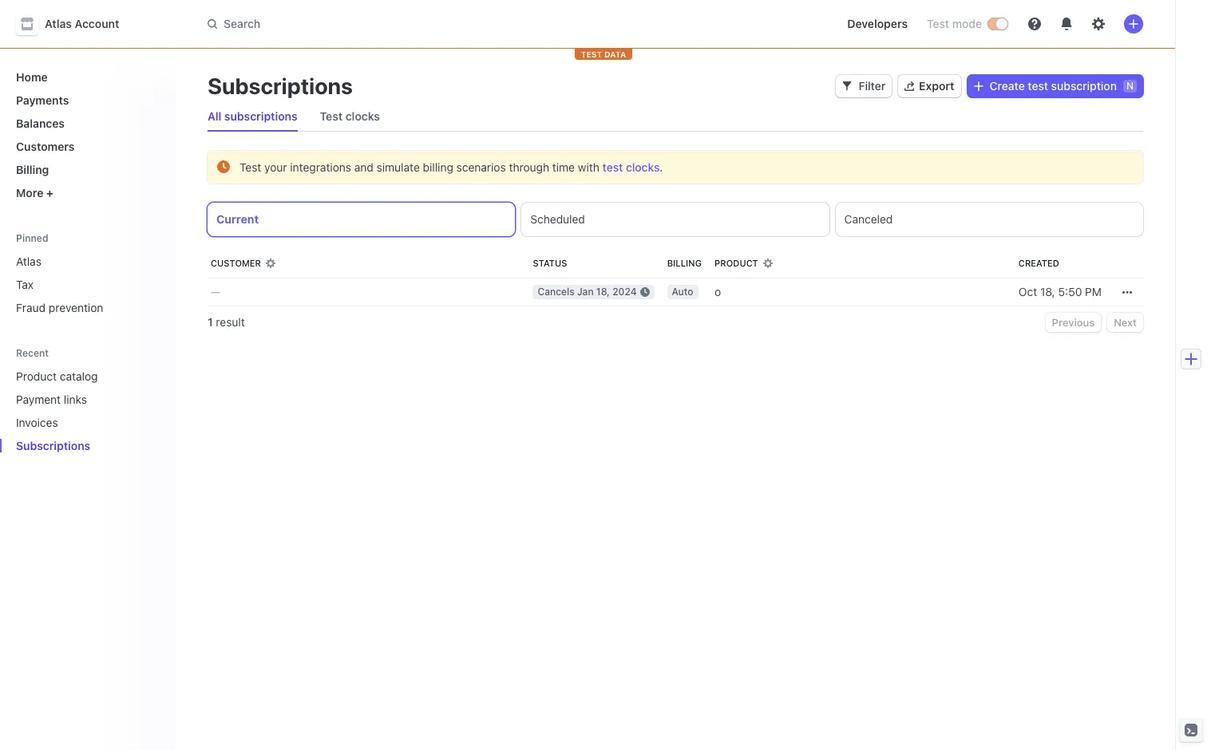 Task type: vqa. For each thing, say whether or not it's contained in the screenshot.
simulation
no



Task type: locate. For each thing, give the bounding box(es) containing it.
1
[[208, 315, 213, 329]]

balances
[[16, 117, 65, 130]]

auto link
[[661, 278, 708, 307]]

0 vertical spatial atlas
[[45, 17, 72, 30]]

1 horizontal spatial test
[[1028, 79, 1048, 93]]

subscriptions up subscriptions
[[208, 73, 353, 99]]

atlas down 'pinned'
[[16, 255, 41, 268]]

0 horizontal spatial test
[[240, 160, 261, 174]]

previous button
[[1046, 313, 1101, 332]]

billing up more +
[[16, 163, 49, 176]]

0 vertical spatial test
[[1028, 79, 1048, 93]]

recent element
[[0, 363, 176, 459]]

product
[[715, 258, 758, 268], [16, 370, 57, 383]]

1 vertical spatial billing
[[667, 258, 702, 268]]

1 vertical spatial product
[[16, 370, 57, 383]]

test up integrations
[[320, 109, 343, 123]]

oct 18, 5:50 pm
[[1019, 285, 1102, 299]]

billing inside core navigation links element
[[16, 163, 49, 176]]

auto
[[672, 286, 694, 298]]

invoices link
[[10, 410, 141, 436]]

0 horizontal spatial atlas
[[16, 255, 41, 268]]

created
[[1019, 258, 1059, 268]]

subscriptions down invoices
[[16, 439, 90, 453]]

clocks right with
[[626, 160, 660, 174]]

1 horizontal spatial billing
[[667, 258, 702, 268]]

test clocks link
[[313, 105, 386, 128]]

0 vertical spatial tab list
[[201, 102, 1143, 132]]

cancels
[[538, 286, 575, 298]]

atlas inside button
[[45, 17, 72, 30]]

customers
[[16, 140, 75, 153]]

2 vertical spatial test
[[240, 160, 261, 174]]

oct
[[1019, 285, 1037, 299]]

atlas left account
[[45, 17, 72, 30]]

test data
[[581, 50, 626, 59]]

test for test mode
[[927, 17, 949, 30]]

test for test clocks
[[320, 109, 343, 123]]

product for product catalog
[[16, 370, 57, 383]]

atlas account
[[45, 17, 119, 30]]

settings image
[[1092, 18, 1105, 30]]

product up o
[[715, 258, 758, 268]]

subscription
[[1051, 79, 1117, 93]]

simulate
[[377, 160, 420, 174]]

18, right jan
[[596, 286, 610, 298]]

all subscriptions
[[208, 109, 297, 123]]

recent
[[16, 347, 49, 359]]

1 horizontal spatial 18,
[[1040, 285, 1055, 299]]

0 vertical spatial clocks
[[346, 109, 380, 123]]

payment links link
[[10, 386, 141, 413]]

o
[[715, 285, 721, 299]]

tax link
[[10, 271, 163, 298]]

clocks up and
[[346, 109, 380, 123]]

0 horizontal spatial test
[[603, 160, 623, 174]]

1 vertical spatial subscriptions
[[16, 439, 90, 453]]

atlas inside pinned element
[[16, 255, 41, 268]]

test right with
[[603, 160, 623, 174]]

0 horizontal spatial clocks
[[346, 109, 380, 123]]

test
[[1028, 79, 1048, 93], [603, 160, 623, 174]]

subscriptions
[[224, 109, 297, 123]]

0 horizontal spatial billing
[[16, 163, 49, 176]]

subscriptions
[[208, 73, 353, 99], [16, 439, 90, 453]]

1 horizontal spatial atlas
[[45, 17, 72, 30]]

with
[[578, 160, 600, 174]]

+
[[46, 186, 53, 200]]

test right create
[[1028, 79, 1048, 93]]

home link
[[10, 64, 163, 90]]

18,
[[1040, 285, 1055, 299], [596, 286, 610, 298]]

0 vertical spatial subscriptions
[[208, 73, 353, 99]]

1 vertical spatial atlas
[[16, 255, 41, 268]]

product catalog link
[[10, 363, 141, 390]]

clocks inside tab list
[[346, 109, 380, 123]]

svg image left create
[[974, 82, 983, 91]]

payments
[[16, 93, 69, 107]]

payment
[[16, 393, 61, 406]]

svg image left filter
[[843, 82, 852, 91]]

1 vertical spatial test
[[320, 109, 343, 123]]

1 horizontal spatial product
[[715, 258, 758, 268]]

1 horizontal spatial svg image
[[974, 82, 983, 91]]

0 horizontal spatial product
[[16, 370, 57, 383]]

billing
[[16, 163, 49, 176], [667, 258, 702, 268]]

oct 18, 5:50 pm link
[[1012, 278, 1108, 307]]

1 horizontal spatial clocks
[[626, 160, 660, 174]]

tab list down .
[[208, 203, 1143, 236]]

clocks
[[346, 109, 380, 123], [626, 160, 660, 174]]

tab list up .
[[201, 102, 1143, 132]]

your
[[264, 160, 287, 174]]

all
[[208, 109, 221, 123]]

1 svg image from the left
[[843, 82, 852, 91]]

balances link
[[10, 110, 163, 137]]

tax
[[16, 278, 34, 291]]

cancels jan 18, 2024
[[538, 286, 637, 298]]

svg image
[[843, 82, 852, 91], [974, 82, 983, 91]]

product for product
[[715, 258, 758, 268]]

prevention
[[49, 301, 103, 315]]

current
[[216, 212, 259, 226]]

atlas
[[45, 17, 72, 30], [16, 255, 41, 268]]

0 vertical spatial billing
[[16, 163, 49, 176]]

current button
[[208, 203, 515, 236]]

tab list containing all subscriptions
[[201, 102, 1143, 132]]

payment links
[[16, 393, 87, 406]]

svg image inside filter 'popup button'
[[843, 82, 852, 91]]

create test subscription
[[990, 79, 1117, 93]]

0 horizontal spatial subscriptions
[[16, 439, 90, 453]]

more
[[16, 186, 43, 200]]

scheduled
[[530, 212, 585, 226]]

1 horizontal spatial test
[[320, 109, 343, 123]]

.
[[660, 160, 663, 174]]

help image
[[1028, 18, 1041, 30]]

subscriptions inside recent element
[[16, 439, 90, 453]]

0 horizontal spatial svg image
[[843, 82, 852, 91]]

billing up auto at the right top of page
[[667, 258, 702, 268]]

0 vertical spatial product
[[715, 258, 758, 268]]

product inside recent element
[[16, 370, 57, 383]]

test inside tab list
[[320, 109, 343, 123]]

1 vertical spatial tab list
[[208, 203, 1143, 236]]

product up payment at the bottom left of page
[[16, 370, 57, 383]]

1 vertical spatial test
[[603, 160, 623, 174]]

2 horizontal spatial test
[[927, 17, 949, 30]]

— link
[[208, 278, 527, 307]]

all subscriptions link
[[201, 105, 304, 128]]

canceled button
[[836, 203, 1143, 236]]

test left mode
[[927, 17, 949, 30]]

test left your
[[240, 160, 261, 174]]

export button
[[898, 75, 961, 97]]

0 vertical spatial test
[[927, 17, 949, 30]]

18, right oct
[[1040, 285, 1055, 299]]

o link
[[708, 278, 1012, 307]]

tab list
[[201, 102, 1143, 132], [208, 203, 1143, 236]]

1 vertical spatial clocks
[[626, 160, 660, 174]]

test
[[927, 17, 949, 30], [320, 109, 343, 123], [240, 160, 261, 174]]



Task type: describe. For each thing, give the bounding box(es) containing it.
n
[[1127, 80, 1134, 92]]

result
[[216, 315, 245, 329]]

product catalog
[[16, 370, 98, 383]]

status
[[533, 258, 567, 268]]

notifications image
[[1060, 18, 1073, 30]]

next
[[1114, 316, 1137, 329]]

create
[[990, 79, 1025, 93]]

2024
[[613, 286, 637, 298]]

1 horizontal spatial subscriptions
[[208, 73, 353, 99]]

1 result
[[208, 315, 245, 329]]

billing link
[[10, 157, 163, 183]]

0 horizontal spatial 18,
[[596, 286, 610, 298]]

account
[[75, 17, 119, 30]]

5:50
[[1058, 285, 1082, 299]]

—
[[211, 285, 220, 299]]

export
[[919, 79, 955, 93]]

subscriptions link
[[10, 433, 141, 459]]

2 svg image from the left
[[974, 82, 983, 91]]

developers
[[847, 17, 908, 30]]

Search text field
[[198, 9, 648, 39]]

test clocks
[[320, 109, 380, 123]]

jan
[[577, 286, 594, 298]]

recent navigation links element
[[0, 347, 176, 459]]

svg image
[[1123, 288, 1132, 297]]

integrations
[[290, 160, 351, 174]]

pinned element
[[10, 248, 163, 321]]

filter
[[859, 79, 886, 93]]

test
[[581, 50, 602, 59]]

atlas link
[[10, 248, 163, 275]]

next button
[[1108, 313, 1143, 332]]

scenarios
[[456, 160, 506, 174]]

data
[[604, 50, 626, 59]]

more +
[[16, 186, 53, 200]]

fraud
[[16, 301, 46, 315]]

test mode
[[927, 17, 982, 30]]

atlas for atlas account
[[45, 17, 72, 30]]

canceled
[[845, 212, 893, 226]]

pm
[[1085, 285, 1102, 299]]

filter button
[[836, 75, 892, 97]]

through
[[509, 160, 549, 174]]

pinned
[[16, 232, 48, 244]]

test your integrations and simulate billing scenarios through time with test clocks .
[[240, 160, 663, 174]]

Search search field
[[198, 9, 648, 39]]

mode
[[952, 17, 982, 30]]

links
[[64, 393, 87, 406]]

home
[[16, 70, 48, 84]]

previous
[[1052, 316, 1095, 329]]

catalog
[[60, 370, 98, 383]]

billing
[[423, 160, 453, 174]]

scheduled button
[[522, 203, 829, 236]]

tab list containing current
[[208, 203, 1143, 236]]

and
[[354, 160, 374, 174]]

search
[[224, 17, 260, 30]]

test clocks link
[[603, 160, 660, 174]]

payments link
[[10, 87, 163, 113]]

atlas for atlas
[[16, 255, 41, 268]]

time
[[552, 160, 575, 174]]

invoices
[[16, 416, 58, 430]]

pinned navigation links element
[[10, 232, 163, 321]]

fraud prevention link
[[10, 295, 163, 321]]

atlas account button
[[16, 13, 135, 35]]

core navigation links element
[[10, 64, 163, 206]]

customers link
[[10, 133, 163, 160]]

customer
[[211, 258, 261, 268]]

fraud prevention
[[16, 301, 103, 315]]

developers link
[[841, 11, 914, 37]]



